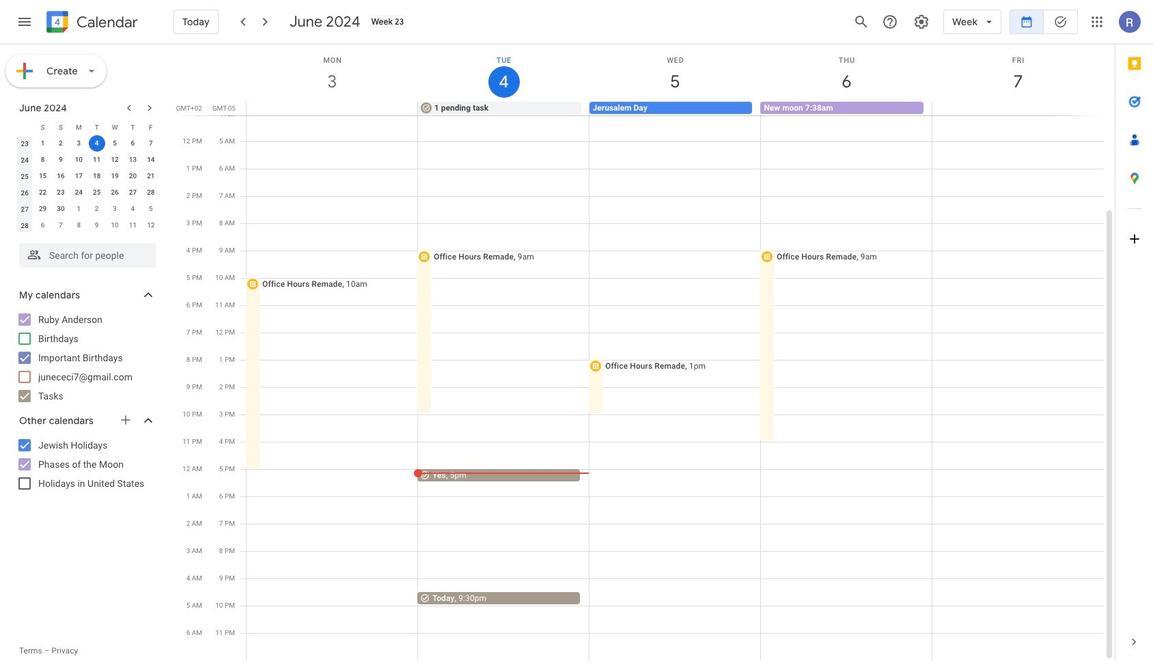 Task type: describe. For each thing, give the bounding box(es) containing it.
20 element
[[125, 168, 141, 185]]

july 12 element
[[143, 217, 159, 234]]

30 element
[[53, 201, 69, 217]]

10 element
[[71, 152, 87, 168]]

july 7 element
[[53, 217, 69, 234]]

29 element
[[35, 201, 51, 217]]

14 element
[[143, 152, 159, 168]]

8 element
[[35, 152, 51, 168]]

my calendars list
[[3, 309, 170, 407]]

monday, june 3 element
[[247, 44, 418, 102]]

calendar element
[[44, 8, 138, 38]]

july 4 element
[[125, 201, 141, 217]]

18 element
[[89, 168, 105, 185]]

thursday, june 6 element
[[762, 44, 933, 102]]

12 element
[[107, 152, 123, 168]]

2 element
[[53, 135, 69, 152]]

july 6 element
[[35, 217, 51, 234]]

6 element
[[125, 135, 141, 152]]

22 element
[[35, 185, 51, 201]]

13 element
[[125, 152, 141, 168]]

add other calendars image
[[119, 414, 133, 427]]

june 2024 grid
[[13, 119, 160, 234]]

row group inside june 2024 grid
[[16, 135, 160, 234]]

5 element
[[107, 135, 123, 152]]

wednesday, june 5 element
[[590, 44, 762, 102]]

july 8 element
[[71, 217, 87, 234]]

27 element
[[125, 185, 141, 201]]

4, today element
[[89, 135, 105, 152]]

15 element
[[35, 168, 51, 185]]

7 element
[[143, 135, 159, 152]]

16 element
[[53, 168, 69, 185]]

other calendars list
[[3, 435, 170, 495]]



Task type: vqa. For each thing, say whether or not it's contained in the screenshot.
Search for people text box
yes



Task type: locate. For each thing, give the bounding box(es) containing it.
None search field
[[0, 238, 170, 268]]

friday, june 7 element
[[933, 44, 1105, 102]]

cell
[[245, 5, 418, 662], [414, 5, 590, 662], [589, 5, 762, 662], [760, 5, 933, 662], [933, 5, 1105, 662], [247, 102, 418, 116], [933, 102, 1104, 116], [88, 135, 106, 152]]

17 element
[[71, 168, 87, 185]]

26 element
[[107, 185, 123, 201]]

9 element
[[53, 152, 69, 168]]

3 element
[[71, 135, 87, 152]]

july 1 element
[[71, 201, 87, 217]]

24 element
[[71, 185, 87, 201]]

Search for people text field
[[27, 243, 148, 268]]

main drawer image
[[16, 14, 33, 30]]

25 element
[[89, 185, 105, 201]]

july 5 element
[[143, 201, 159, 217]]

july 11 element
[[125, 217, 141, 234]]

1 element
[[35, 135, 51, 152]]

cell inside june 2024 grid
[[88, 135, 106, 152]]

july 2 element
[[89, 201, 105, 217]]

tuesday, june 4, today element
[[418, 44, 590, 102]]

grid
[[175, 5, 1116, 662]]

heading inside calendar element
[[74, 14, 138, 30]]

row group
[[16, 135, 160, 234]]

23 element
[[53, 185, 69, 201]]

28 element
[[143, 185, 159, 201]]

11 element
[[89, 152, 105, 168]]

21 element
[[143, 168, 159, 185]]

19 element
[[107, 168, 123, 185]]

july 10 element
[[107, 217, 123, 234]]

heading
[[74, 14, 138, 30]]

row
[[241, 5, 1105, 662], [241, 102, 1116, 116], [16, 119, 160, 135], [16, 135, 160, 152], [16, 152, 160, 168], [16, 168, 160, 185], [16, 185, 160, 201], [16, 201, 160, 217], [16, 217, 160, 234]]

settings menu image
[[914, 14, 930, 30]]

july 9 element
[[89, 217, 105, 234]]

tab list
[[1116, 44, 1154, 623]]

july 3 element
[[107, 201, 123, 217]]



